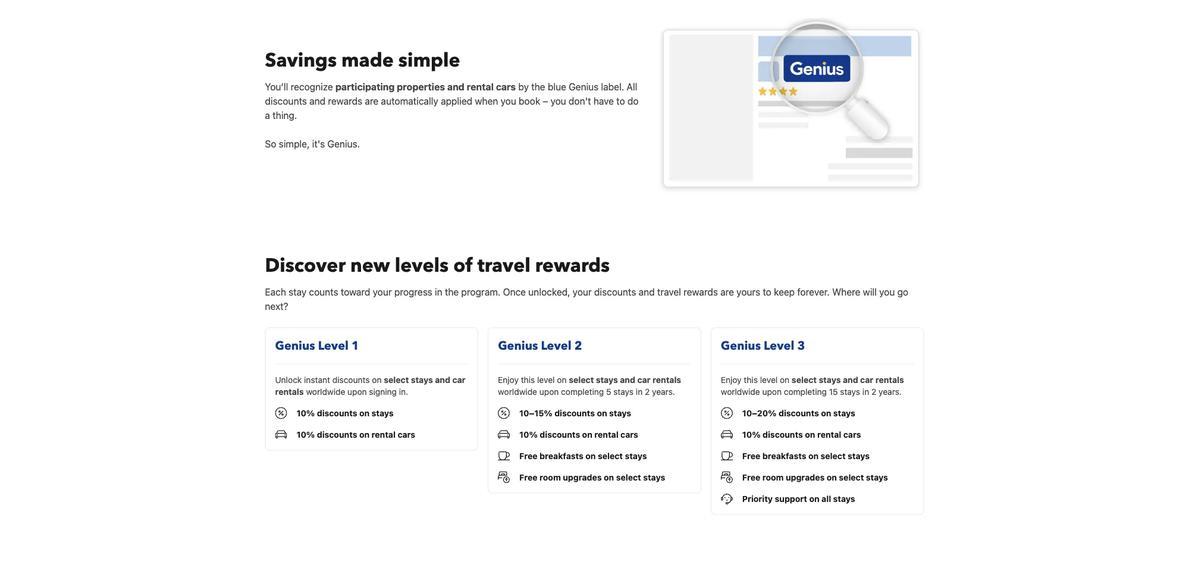 Task type: describe. For each thing, give the bounding box(es) containing it.
10–15% discounts on stays
[[520, 408, 631, 418]]

new
[[350, 252, 390, 278]]

you'll recognize participating properties and rental cars
[[265, 81, 516, 92]]

breakfasts for 2
[[540, 451, 584, 461]]

10–20% discounts on stays
[[742, 408, 856, 418]]

go
[[898, 286, 909, 297]]

free breakfasts on select stays for genius level 3
[[742, 451, 870, 461]]

and inside select stays and car rentals
[[435, 375, 450, 385]]

worldwide upon signing in.
[[304, 387, 408, 396]]

rentals inside select stays and car rentals
[[275, 387, 304, 396]]

and inside each stay counts toward your progress in the program. once unlocked, your discounts and travel rewards are yours to keep forever. where will you go next?
[[639, 286, 655, 297]]

5
[[606, 387, 611, 396]]

enjoy this level on select stays and car rentals worldwide upon completing 5 stays in 2 years.
[[498, 375, 681, 396]]

a
[[265, 110, 270, 121]]

savings made simple
[[265, 48, 460, 73]]

car for genius level 3
[[860, 375, 874, 385]]

level for 3
[[760, 375, 778, 385]]

genius level 2
[[498, 338, 582, 354]]

program.
[[461, 286, 501, 297]]

car for genius level 2
[[638, 375, 651, 385]]

to inside by the blue genius label. all discounts and rewards are automatically applied when you book – you don't have to do a thing.
[[617, 95, 625, 107]]

select inside "enjoy this level on select stays and car rentals worldwide upon completing 5 stays in 2 years."
[[569, 375, 594, 385]]

10% for genius level 2
[[520, 429, 538, 439]]

upon for genius level 2
[[540, 387, 559, 396]]

each
[[265, 286, 286, 297]]

this for genius level 3
[[744, 375, 758, 385]]

next?
[[265, 300, 288, 312]]

1 worldwide from the left
[[306, 387, 345, 396]]

have
[[594, 95, 614, 107]]

discover
[[265, 252, 346, 278]]

cars for genius level 2
[[621, 429, 638, 439]]

simple
[[399, 48, 460, 73]]

0 vertical spatial travel
[[478, 252, 531, 278]]

so simple, it's genius.
[[265, 138, 360, 150]]

discounts inside by the blue genius label. all discounts and rewards are automatically applied when you book – you don't have to do a thing.
[[265, 95, 307, 107]]

free room upgrades on select stays for 3
[[742, 472, 888, 482]]

to inside each stay counts toward your progress in the program. once unlocked, your discounts and travel rewards are yours to keep forever. where will you go next?
[[763, 286, 772, 297]]

select stays and car rentals
[[275, 375, 466, 396]]

rental up when
[[467, 81, 494, 92]]

10% discounts on rental cars for genius level 3
[[742, 429, 861, 439]]

years. for 2
[[652, 387, 675, 396]]

so
[[265, 138, 276, 150]]

when
[[475, 95, 498, 107]]

genius level 3
[[721, 338, 805, 354]]

worldwide for genius level 2
[[498, 387, 537, 396]]

savings made simple image
[[658, 17, 924, 194]]

1 horizontal spatial you
[[551, 95, 566, 107]]

level for 1
[[318, 338, 349, 354]]

0 horizontal spatial 2
[[575, 338, 582, 354]]

rental for genius level 2
[[595, 429, 619, 439]]

years. for 3
[[879, 387, 902, 396]]

and inside by the blue genius label. all discounts and rewards are automatically applied when you book – you don't have to do a thing.
[[309, 95, 326, 107]]

genius for genius level 3
[[721, 338, 761, 354]]

cars left by
[[496, 81, 516, 92]]

1 your from the left
[[373, 286, 392, 297]]

stay
[[289, 286, 307, 297]]

toward
[[341, 286, 370, 297]]

applied
[[441, 95, 473, 107]]

rewards inside each stay counts toward your progress in the program. once unlocked, your discounts and travel rewards are yours to keep forever. where will you go next?
[[684, 286, 718, 297]]

the inside by the blue genius label. all discounts and rewards are automatically applied when you book – you don't have to do a thing.
[[531, 81, 545, 92]]

you'll
[[265, 81, 288, 92]]

unlocked,
[[529, 286, 570, 297]]

free room upgrades on select stays for 2
[[520, 472, 665, 482]]

properties
[[397, 81, 445, 92]]

1
[[352, 338, 359, 354]]

in.
[[399, 387, 408, 396]]

worldwide for genius level 3
[[721, 387, 760, 396]]

in for genius level 2
[[636, 387, 643, 396]]

it's
[[312, 138, 325, 150]]

15
[[829, 387, 838, 396]]

level for 3
[[764, 338, 795, 354]]

by the blue genius label. all discounts and rewards are automatically applied when you book – you don't have to do a thing.
[[265, 81, 639, 121]]

automatically
[[381, 95, 438, 107]]

genius.
[[328, 138, 360, 150]]

simple,
[[279, 138, 310, 150]]

rental for genius level 3
[[818, 429, 842, 439]]

where
[[832, 286, 861, 297]]

genius for genius level 1
[[275, 338, 315, 354]]

forever.
[[798, 286, 830, 297]]

rentals for genius level 3
[[876, 375, 904, 385]]

on inside "enjoy this level on select stays and car rentals worldwide upon completing 5 stays in 2 years."
[[557, 375, 567, 385]]

don't
[[569, 95, 591, 107]]

rentals for genius level 2
[[653, 375, 681, 385]]

priority support on all stays
[[742, 494, 855, 504]]

label.
[[601, 81, 624, 92]]

stays inside select stays and car rentals
[[411, 375, 433, 385]]

2 for genius level 3
[[872, 387, 877, 396]]



Task type: vqa. For each thing, say whether or not it's contained in the screenshot.
Overa
no



Task type: locate. For each thing, give the bounding box(es) containing it.
rentals inside enjoy this level on select stays and car rentals worldwide upon completing 15 stays in 2 years.
[[876, 375, 904, 385]]

free breakfasts on select stays
[[520, 451, 647, 461], [742, 451, 870, 461]]

2 years. from the left
[[879, 387, 902, 396]]

travel inside each stay counts toward your progress in the program. once unlocked, your discounts and travel rewards are yours to keep forever. where will you go next?
[[657, 286, 681, 297]]

1 horizontal spatial in
[[636, 387, 643, 396]]

10–20%
[[742, 408, 777, 418]]

completing inside "enjoy this level on select stays and car rentals worldwide upon completing 5 stays in 2 years."
[[561, 387, 604, 396]]

1 horizontal spatial rentals
[[653, 375, 681, 385]]

1 this from the left
[[521, 375, 535, 385]]

1 vertical spatial the
[[445, 286, 459, 297]]

2 10% discounts on rental cars from the left
[[520, 429, 638, 439]]

2 horizontal spatial rentals
[[876, 375, 904, 385]]

2 car from the left
[[638, 375, 651, 385]]

support
[[775, 494, 807, 504]]

on
[[372, 375, 382, 385], [557, 375, 567, 385], [780, 375, 790, 385], [359, 408, 370, 418], [597, 408, 607, 418], [821, 408, 831, 418], [359, 429, 370, 439], [582, 429, 593, 439], [805, 429, 815, 439], [586, 451, 596, 461], [809, 451, 819, 461], [604, 472, 614, 482], [827, 472, 837, 482], [809, 494, 820, 504]]

level left 3
[[764, 338, 795, 354]]

upon up 10–20%
[[762, 387, 782, 396]]

2 horizontal spatial worldwide
[[721, 387, 760, 396]]

yours
[[737, 286, 761, 297]]

each stay counts toward your progress in the program. once unlocked, your discounts and travel rewards are yours to keep forever. where will you go next?
[[265, 286, 909, 312]]

genius
[[569, 81, 599, 92], [275, 338, 315, 354], [498, 338, 538, 354], [721, 338, 761, 354]]

0 horizontal spatial you
[[501, 95, 516, 107]]

0 vertical spatial to
[[617, 95, 625, 107]]

discover new levels of travel rewards
[[265, 252, 610, 278]]

the right by
[[531, 81, 545, 92]]

select inside select stays and car rentals
[[384, 375, 409, 385]]

you right –
[[551, 95, 566, 107]]

2 your from the left
[[573, 286, 592, 297]]

rewards
[[328, 95, 363, 107], [535, 252, 610, 278], [684, 286, 718, 297]]

unlock instant discounts on
[[275, 375, 384, 385]]

1 level from the left
[[318, 338, 349, 354]]

2 up "enjoy this level on select stays and car rentals worldwide upon completing 5 stays in 2 years."
[[575, 338, 582, 354]]

your
[[373, 286, 392, 297], [573, 286, 592, 297]]

recognize
[[291, 81, 333, 92]]

10% discounts on rental cars down the 10% discounts on stays
[[297, 429, 415, 439]]

2 horizontal spatial rewards
[[684, 286, 718, 297]]

levels
[[395, 252, 449, 278]]

10% down instant at left
[[297, 408, 315, 418]]

2 breakfasts from the left
[[763, 451, 807, 461]]

worldwide inside "enjoy this level on select stays and car rentals worldwide upon completing 5 stays in 2 years."
[[498, 387, 537, 396]]

years. right 15
[[879, 387, 902, 396]]

upon for genius level 3
[[762, 387, 782, 396]]

0 horizontal spatial upon
[[348, 387, 367, 396]]

free breakfasts on select stays down 10–20% discounts on stays
[[742, 451, 870, 461]]

in right 5
[[636, 387, 643, 396]]

on inside enjoy this level on select stays and car rentals worldwide upon completing 15 stays in 2 years.
[[780, 375, 790, 385]]

2 horizontal spatial 2
[[872, 387, 877, 396]]

10% for genius level 1
[[297, 429, 315, 439]]

completing inside enjoy this level on select stays and car rentals worldwide upon completing 15 stays in 2 years.
[[784, 387, 827, 396]]

book
[[519, 95, 540, 107]]

genius down once
[[498, 338, 538, 354]]

once
[[503, 286, 526, 297]]

in inside "enjoy this level on select stays and car rentals worldwide upon completing 5 stays in 2 years."
[[636, 387, 643, 396]]

10% discounts on rental cars for genius level 2
[[520, 429, 638, 439]]

2 inside "enjoy this level on select stays and car rentals worldwide upon completing 5 stays in 2 years."
[[645, 387, 650, 396]]

10% down 10–15%
[[520, 429, 538, 439]]

2 horizontal spatial upon
[[762, 387, 782, 396]]

0 horizontal spatial worldwide
[[306, 387, 345, 396]]

free room upgrades on select stays
[[520, 472, 665, 482], [742, 472, 888, 482]]

in
[[435, 286, 442, 297], [636, 387, 643, 396], [863, 387, 869, 396]]

1 free breakfasts on select stays from the left
[[520, 451, 647, 461]]

genius down 'yours'
[[721, 338, 761, 354]]

1 horizontal spatial level
[[760, 375, 778, 385]]

breakfasts
[[540, 451, 584, 461], [763, 451, 807, 461]]

completing
[[561, 387, 604, 396], [784, 387, 827, 396]]

0 horizontal spatial free room upgrades on select stays
[[520, 472, 665, 482]]

2 for genius level 2
[[645, 387, 650, 396]]

completing up 10–20% discounts on stays
[[784, 387, 827, 396]]

1 vertical spatial rewards
[[535, 252, 610, 278]]

travel
[[478, 252, 531, 278], [657, 286, 681, 297]]

completing for genius level 3
[[784, 387, 827, 396]]

1 vertical spatial to
[[763, 286, 772, 297]]

upon inside "enjoy this level on select stays and car rentals worldwide upon completing 5 stays in 2 years."
[[540, 387, 559, 396]]

10% down the 10% discounts on stays
[[297, 429, 315, 439]]

by
[[518, 81, 529, 92]]

years. inside "enjoy this level on select stays and car rentals worldwide upon completing 5 stays in 2 years."
[[652, 387, 675, 396]]

1 free room upgrades on select stays from the left
[[520, 472, 665, 482]]

car inside select stays and car rentals
[[452, 375, 466, 385]]

0 horizontal spatial in
[[435, 286, 442, 297]]

0 horizontal spatial completing
[[561, 387, 604, 396]]

1 horizontal spatial free room upgrades on select stays
[[742, 472, 888, 482]]

enjoy this level on select stays and car rentals worldwide upon completing 15 stays in 2 years.
[[721, 375, 904, 396]]

this inside enjoy this level on select stays and car rentals worldwide upon completing 15 stays in 2 years.
[[744, 375, 758, 385]]

1 horizontal spatial room
[[763, 472, 784, 482]]

in inside each stay counts toward your progress in the program. once unlocked, your discounts and travel rewards are yours to keep forever. where will you go next?
[[435, 286, 442, 297]]

2 upgrades from the left
[[786, 472, 825, 482]]

0 horizontal spatial enjoy
[[498, 375, 519, 385]]

2 this from the left
[[744, 375, 758, 385]]

0 vertical spatial rewards
[[328, 95, 363, 107]]

2 enjoy from the left
[[721, 375, 742, 385]]

counts
[[309, 286, 338, 297]]

cars down 10–20% discounts on stays
[[844, 429, 861, 439]]

level for 2
[[541, 338, 572, 354]]

10% discounts on rental cars down 10–15% discounts on stays
[[520, 429, 638, 439]]

to left keep
[[763, 286, 772, 297]]

the
[[531, 81, 545, 92], [445, 286, 459, 297]]

instant
[[304, 375, 330, 385]]

rewards left 'yours'
[[684, 286, 718, 297]]

do
[[628, 95, 639, 107]]

level left 1 at the bottom of the page
[[318, 338, 349, 354]]

signing
[[369, 387, 397, 396]]

1 breakfasts from the left
[[540, 451, 584, 461]]

1 vertical spatial travel
[[657, 286, 681, 297]]

upon up the 10% discounts on stays
[[348, 387, 367, 396]]

genius inside by the blue genius label. all discounts and rewards are automatically applied when you book – you don't have to do a thing.
[[569, 81, 599, 92]]

2 free breakfasts on select stays from the left
[[742, 451, 870, 461]]

in right 15
[[863, 387, 869, 396]]

rental down 10–20% discounts on stays
[[818, 429, 842, 439]]

upon
[[348, 387, 367, 396], [540, 387, 559, 396], [762, 387, 782, 396]]

genius up don't
[[569, 81, 599, 92]]

0 horizontal spatial rentals
[[275, 387, 304, 396]]

0 horizontal spatial are
[[365, 95, 379, 107]]

0 horizontal spatial free breakfasts on select stays
[[520, 451, 647, 461]]

room for 3
[[763, 472, 784, 482]]

rentals inside "enjoy this level on select stays and car rentals worldwide upon completing 5 stays in 2 years."
[[653, 375, 681, 385]]

are left 'yours'
[[721, 286, 734, 297]]

2 completing from the left
[[784, 387, 827, 396]]

rentals
[[653, 375, 681, 385], [876, 375, 904, 385], [275, 387, 304, 396]]

0 horizontal spatial to
[[617, 95, 625, 107]]

worldwide down unlock instant discounts on on the bottom
[[306, 387, 345, 396]]

10–15%
[[520, 408, 553, 418]]

3 upon from the left
[[762, 387, 782, 396]]

10%
[[297, 408, 315, 418], [297, 429, 315, 439], [520, 429, 538, 439], [742, 429, 761, 439]]

this inside "enjoy this level on select stays and car rentals worldwide upon completing 5 stays in 2 years."
[[521, 375, 535, 385]]

1 upon from the left
[[348, 387, 367, 396]]

this up 10–20%
[[744, 375, 758, 385]]

rental
[[467, 81, 494, 92], [372, 429, 396, 439], [595, 429, 619, 439], [818, 429, 842, 439]]

genius up 'unlock'
[[275, 338, 315, 354]]

genius for genius level 2
[[498, 338, 538, 354]]

0 horizontal spatial your
[[373, 286, 392, 297]]

1 horizontal spatial 10% discounts on rental cars
[[520, 429, 638, 439]]

10% discounts on rental cars
[[297, 429, 415, 439], [520, 429, 638, 439], [742, 429, 861, 439]]

rental down 10–15% discounts on stays
[[595, 429, 619, 439]]

2 right 15
[[872, 387, 877, 396]]

discounts inside each stay counts toward your progress in the program. once unlocked, your discounts and travel rewards are yours to keep forever. where will you go next?
[[594, 286, 636, 297]]

enjoy for genius level 3
[[721, 375, 742, 385]]

this for genius level 2
[[521, 375, 535, 385]]

1 horizontal spatial to
[[763, 286, 772, 297]]

you
[[501, 95, 516, 107], [551, 95, 566, 107], [879, 286, 895, 297]]

upon inside enjoy this level on select stays and car rentals worldwide upon completing 15 stays in 2 years.
[[762, 387, 782, 396]]

1 horizontal spatial this
[[744, 375, 758, 385]]

1 horizontal spatial years.
[[879, 387, 902, 396]]

1 horizontal spatial your
[[573, 286, 592, 297]]

made
[[342, 48, 394, 73]]

1 horizontal spatial 2
[[645, 387, 650, 396]]

worldwide up 10–15%
[[498, 387, 537, 396]]

level for 2
[[537, 375, 555, 385]]

0 horizontal spatial level
[[537, 375, 555, 385]]

cars for genius level 3
[[844, 429, 861, 439]]

unlock
[[275, 375, 302, 385]]

2 level from the left
[[760, 375, 778, 385]]

upon up 10–15%
[[540, 387, 559, 396]]

are inside each stay counts toward your progress in the program. once unlocked, your discounts and travel rewards are yours to keep forever. where will you go next?
[[721, 286, 734, 297]]

level down the "genius level 2"
[[537, 375, 555, 385]]

1 level from the left
[[537, 375, 555, 385]]

1 upgrades from the left
[[563, 472, 602, 482]]

1 vertical spatial are
[[721, 286, 734, 297]]

level down genius level 3
[[760, 375, 778, 385]]

you left 'go'
[[879, 286, 895, 297]]

1 horizontal spatial completing
[[784, 387, 827, 396]]

cars for genius level 1
[[398, 429, 415, 439]]

–
[[543, 95, 548, 107]]

0 horizontal spatial this
[[521, 375, 535, 385]]

0 horizontal spatial the
[[445, 286, 459, 297]]

0 horizontal spatial car
[[452, 375, 466, 385]]

are down participating
[[365, 95, 379, 107]]

keep
[[774, 286, 795, 297]]

worldwide up 10–20%
[[721, 387, 760, 396]]

2 vertical spatial rewards
[[684, 286, 718, 297]]

1 horizontal spatial are
[[721, 286, 734, 297]]

select inside enjoy this level on select stays and car rentals worldwide upon completing 15 stays in 2 years.
[[792, 375, 817, 385]]

completing for genius level 2
[[561, 387, 604, 396]]

will
[[863, 286, 877, 297]]

rewards up unlocked,
[[535, 252, 610, 278]]

and
[[447, 81, 465, 92], [309, 95, 326, 107], [639, 286, 655, 297], [435, 375, 450, 385], [620, 375, 635, 385], [843, 375, 858, 385]]

select
[[384, 375, 409, 385], [569, 375, 594, 385], [792, 375, 817, 385], [598, 451, 623, 461], [821, 451, 846, 461], [616, 472, 641, 482], [839, 472, 864, 482]]

breakfasts down 10–15% discounts on stays
[[540, 451, 584, 461]]

1 horizontal spatial rewards
[[535, 252, 610, 278]]

are inside by the blue genius label. all discounts and rewards are automatically applied when you book – you don't have to do a thing.
[[365, 95, 379, 107]]

level inside "enjoy this level on select stays and car rentals worldwide upon completing 5 stays in 2 years."
[[537, 375, 555, 385]]

enjoy inside enjoy this level on select stays and car rentals worldwide upon completing 15 stays in 2 years.
[[721, 375, 742, 385]]

years. inside enjoy this level on select stays and car rentals worldwide upon completing 15 stays in 2 years.
[[879, 387, 902, 396]]

to
[[617, 95, 625, 107], [763, 286, 772, 297]]

1 horizontal spatial travel
[[657, 286, 681, 297]]

1 horizontal spatial upgrades
[[786, 472, 825, 482]]

blue
[[548, 81, 566, 92]]

0 vertical spatial are
[[365, 95, 379, 107]]

enjoy
[[498, 375, 519, 385], [721, 375, 742, 385]]

2 upon from the left
[[540, 387, 559, 396]]

1 completing from the left
[[561, 387, 604, 396]]

rewards inside by the blue genius label. all discounts and rewards are automatically applied when you book – you don't have to do a thing.
[[328, 95, 363, 107]]

worldwide inside enjoy this level on select stays and car rentals worldwide upon completing 15 stays in 2 years.
[[721, 387, 760, 396]]

room
[[540, 472, 561, 482], [763, 472, 784, 482]]

free
[[520, 451, 538, 461], [742, 451, 761, 461], [520, 472, 538, 482], [742, 472, 761, 482]]

thing.
[[273, 110, 297, 121]]

level inside enjoy this level on select stays and car rentals worldwide upon completing 15 stays in 2 years.
[[760, 375, 778, 385]]

savings
[[265, 48, 337, 73]]

are
[[365, 95, 379, 107], [721, 286, 734, 297]]

rewards down participating
[[328, 95, 363, 107]]

genius level 1
[[275, 338, 359, 354]]

3
[[798, 338, 805, 354]]

2 horizontal spatial 10% discounts on rental cars
[[742, 429, 861, 439]]

cars down 10–15% discounts on stays
[[621, 429, 638, 439]]

in for genius level 3
[[863, 387, 869, 396]]

the down of
[[445, 286, 459, 297]]

all
[[822, 494, 831, 504]]

years. right 5
[[652, 387, 675, 396]]

and inside enjoy this level on select stays and car rentals worldwide upon completing 15 stays in 2 years.
[[843, 375, 858, 385]]

10% for genius level 3
[[742, 429, 761, 439]]

completing up 10–15% discounts on stays
[[561, 387, 604, 396]]

2 horizontal spatial car
[[860, 375, 874, 385]]

10% discounts on stays
[[297, 408, 394, 418]]

and inside "enjoy this level on select stays and car rentals worldwide upon completing 5 stays in 2 years."
[[620, 375, 635, 385]]

2 inside enjoy this level on select stays and car rentals worldwide upon completing 15 stays in 2 years.
[[872, 387, 877, 396]]

0 horizontal spatial room
[[540, 472, 561, 482]]

3 level from the left
[[764, 338, 795, 354]]

enjoy down the "genius level 2"
[[498, 375, 519, 385]]

1 horizontal spatial enjoy
[[721, 375, 742, 385]]

you inside each stay counts toward your progress in the program. once unlocked, your discounts and travel rewards are yours to keep forever. where will you go next?
[[879, 286, 895, 297]]

this up 10–15%
[[521, 375, 535, 385]]

this
[[521, 375, 535, 385], [744, 375, 758, 385]]

cars down "in."
[[398, 429, 415, 439]]

worldwide
[[306, 387, 345, 396], [498, 387, 537, 396], [721, 387, 760, 396]]

your right unlocked,
[[573, 286, 592, 297]]

years.
[[652, 387, 675, 396], [879, 387, 902, 396]]

2 worldwide from the left
[[498, 387, 537, 396]]

all
[[627, 81, 637, 92]]

upgrades
[[563, 472, 602, 482], [786, 472, 825, 482]]

1 10% discounts on rental cars from the left
[[297, 429, 415, 439]]

enjoy for genius level 2
[[498, 375, 519, 385]]

0 horizontal spatial upgrades
[[563, 472, 602, 482]]

rental down signing at the bottom left of the page
[[372, 429, 396, 439]]

1 years. from the left
[[652, 387, 675, 396]]

3 worldwide from the left
[[721, 387, 760, 396]]

2 free room upgrades on select stays from the left
[[742, 472, 888, 482]]

0 horizontal spatial breakfasts
[[540, 451, 584, 461]]

0 horizontal spatial level
[[318, 338, 349, 354]]

room for 2
[[540, 472, 561, 482]]

10% down 10–20%
[[742, 429, 761, 439]]

your right toward
[[373, 286, 392, 297]]

breakfasts for 3
[[763, 451, 807, 461]]

2 horizontal spatial you
[[879, 286, 895, 297]]

3 car from the left
[[860, 375, 874, 385]]

of
[[453, 252, 473, 278]]

progress
[[394, 286, 432, 297]]

priority
[[742, 494, 773, 504]]

0 horizontal spatial rewards
[[328, 95, 363, 107]]

to left do
[[617, 95, 625, 107]]

enjoy down genius level 3
[[721, 375, 742, 385]]

2 horizontal spatial level
[[764, 338, 795, 354]]

2 horizontal spatial in
[[863, 387, 869, 396]]

2 room from the left
[[763, 472, 784, 482]]

2 right 5
[[645, 387, 650, 396]]

free breakfasts on select stays for genius level 2
[[520, 451, 647, 461]]

1 horizontal spatial free breakfasts on select stays
[[742, 451, 870, 461]]

the inside each stay counts toward your progress in the program. once unlocked, your discounts and travel rewards are yours to keep forever. where will you go next?
[[445, 286, 459, 297]]

car inside "enjoy this level on select stays and car rentals worldwide upon completing 5 stays in 2 years."
[[638, 375, 651, 385]]

free breakfasts on select stays down 10–15% discounts on stays
[[520, 451, 647, 461]]

participating
[[336, 81, 395, 92]]

0 horizontal spatial travel
[[478, 252, 531, 278]]

you left "book"
[[501, 95, 516, 107]]

0 horizontal spatial years.
[[652, 387, 675, 396]]

level
[[318, 338, 349, 354], [541, 338, 572, 354], [764, 338, 795, 354]]

car inside enjoy this level on select stays and car rentals worldwide upon completing 15 stays in 2 years.
[[860, 375, 874, 385]]

1 horizontal spatial level
[[541, 338, 572, 354]]

in right "progress"
[[435, 286, 442, 297]]

1 enjoy from the left
[[498, 375, 519, 385]]

0 horizontal spatial 10% discounts on rental cars
[[297, 429, 415, 439]]

0 vertical spatial the
[[531, 81, 545, 92]]

1 horizontal spatial breakfasts
[[763, 451, 807, 461]]

enjoy inside "enjoy this level on select stays and car rentals worldwide upon completing 5 stays in 2 years."
[[498, 375, 519, 385]]

in inside enjoy this level on select stays and car rentals worldwide upon completing 15 stays in 2 years.
[[863, 387, 869, 396]]

1 horizontal spatial car
[[638, 375, 651, 385]]

3 10% discounts on rental cars from the left
[[742, 429, 861, 439]]

1 horizontal spatial the
[[531, 81, 545, 92]]

2 level from the left
[[541, 338, 572, 354]]

level up "enjoy this level on select stays and car rentals worldwide upon completing 5 stays in 2 years."
[[541, 338, 572, 354]]

upgrades for 2
[[563, 472, 602, 482]]

level
[[537, 375, 555, 385], [760, 375, 778, 385]]

2
[[575, 338, 582, 354], [645, 387, 650, 396], [872, 387, 877, 396]]

1 horizontal spatial upon
[[540, 387, 559, 396]]

10% discounts on rental cars for genius level 1
[[297, 429, 415, 439]]

cars
[[496, 81, 516, 92], [398, 429, 415, 439], [621, 429, 638, 439], [844, 429, 861, 439]]

breakfasts up support
[[763, 451, 807, 461]]

10% discounts on rental cars down 10–20% discounts on stays
[[742, 429, 861, 439]]

rental for genius level 1
[[372, 429, 396, 439]]

1 room from the left
[[540, 472, 561, 482]]

1 car from the left
[[452, 375, 466, 385]]

upgrades for 3
[[786, 472, 825, 482]]

1 horizontal spatial worldwide
[[498, 387, 537, 396]]



